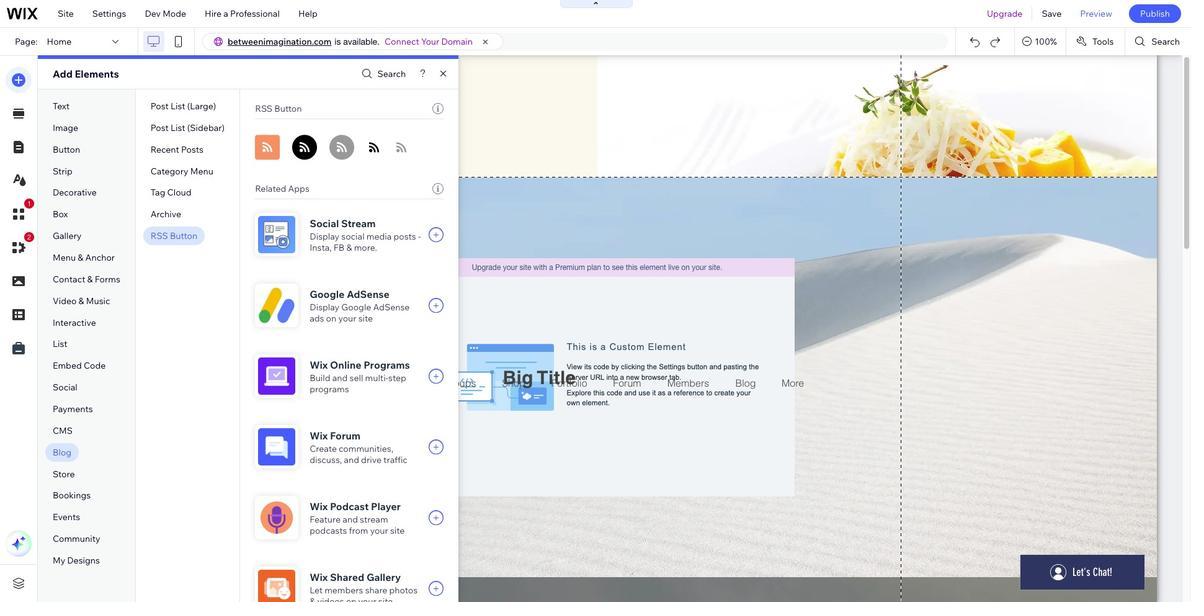 Task type: describe. For each thing, give the bounding box(es) containing it.
a
[[224, 8, 228, 19]]

cms
[[53, 425, 73, 436]]

hire a professional
[[205, 8, 280, 19]]

home
[[47, 36, 72, 47]]

text
[[53, 101, 70, 112]]

is available. connect your domain
[[335, 36, 473, 47]]

wix for wix shared gallery
[[310, 571, 328, 584]]

list for (large)
[[171, 101, 185, 112]]

events
[[53, 512, 80, 523]]

social
[[342, 231, 365, 242]]

& inside wix shared gallery let members share photos & videos on your site
[[310, 596, 315, 602]]

payments
[[53, 404, 93, 415]]

bookings
[[53, 490, 91, 501]]

recent posts
[[151, 144, 204, 155]]

hire
[[205, 8, 222, 19]]

contact
[[53, 274, 85, 285]]

dev mode
[[145, 8, 186, 19]]

tag
[[151, 187, 165, 198]]

stream
[[360, 514, 388, 525]]

betweenimagination.com
[[228, 36, 332, 47]]

archive
[[151, 209, 181, 220]]

0 vertical spatial adsense
[[347, 288, 390, 300]]

podcasts
[[310, 525, 347, 536]]

mode
[[163, 8, 186, 19]]

site
[[58, 8, 74, 19]]

interactive
[[53, 317, 96, 328]]

code
[[84, 360, 106, 371]]

site inside the wix podcast player feature and stream podcasts from your site
[[390, 525, 405, 536]]

media
[[367, 231, 392, 242]]

anchor
[[85, 252, 115, 263]]

elements
[[75, 68, 119, 80]]

video
[[53, 295, 77, 306]]

online
[[330, 359, 362, 371]]

more.
[[354, 242, 377, 253]]

my designs
[[53, 555, 100, 566]]

build
[[310, 372, 331, 384]]

podcast
[[330, 500, 369, 513]]

wix for wix podcast player
[[310, 500, 328, 513]]

wix for wix online programs
[[310, 359, 328, 371]]

from
[[349, 525, 368, 536]]

related
[[255, 183, 286, 194]]

2 vertical spatial list
[[53, 339, 67, 350]]

category menu
[[151, 165, 213, 177]]

& for music
[[79, 295, 84, 306]]

embed code
[[53, 360, 106, 371]]

0 horizontal spatial rss button
[[151, 230, 198, 242]]

wix for wix forum
[[310, 430, 328, 442]]

music
[[86, 295, 110, 306]]

my
[[53, 555, 65, 566]]

forms
[[95, 274, 120, 285]]

1 vertical spatial google
[[342, 302, 371, 313]]

strip
[[53, 165, 73, 177]]

(large)
[[187, 101, 216, 112]]

gallery inside wix shared gallery let members share photos & videos on your site
[[367, 571, 401, 584]]

forum
[[330, 430, 361, 442]]

wix online programs build and sell multi-step programs
[[310, 359, 410, 395]]

post for post list (large)
[[151, 101, 169, 112]]

publish
[[1141, 8, 1171, 19]]

site inside wix shared gallery let members share photos & videos on your site
[[379, 596, 393, 602]]

and for online
[[333, 372, 348, 384]]

add
[[53, 68, 73, 80]]

sell
[[350, 372, 363, 384]]

your
[[421, 36, 440, 47]]

1 horizontal spatial search button
[[1126, 28, 1192, 55]]

0 vertical spatial google
[[310, 288, 345, 300]]

& for anchor
[[78, 252, 83, 263]]

drive
[[361, 454, 382, 466]]

& for forms
[[87, 274, 93, 285]]

site inside google adsense display google adsense ads on your site
[[359, 313, 373, 324]]

domain
[[442, 36, 473, 47]]

wix forum create communities, discuss, and drive traffic
[[310, 430, 408, 466]]

100%
[[1036, 36, 1058, 47]]

contact & forms
[[53, 274, 120, 285]]

embed
[[53, 360, 82, 371]]

1 horizontal spatial rss button
[[255, 103, 302, 114]]

upgrade
[[988, 8, 1023, 19]]

decorative
[[53, 187, 97, 198]]

create
[[310, 443, 337, 454]]

wix podcast player feature and stream podcasts from your site
[[310, 500, 405, 536]]

post list (large)
[[151, 101, 216, 112]]



Task type: vqa. For each thing, say whether or not it's contained in the screenshot.
the Shutterstock
no



Task type: locate. For each thing, give the bounding box(es) containing it.
post for post list (sidebar)
[[151, 122, 169, 133]]

& left forms
[[87, 274, 93, 285]]

& left anchor
[[78, 252, 83, 263]]

wix up "feature" in the bottom of the page
[[310, 500, 328, 513]]

menu up "contact"
[[53, 252, 76, 263]]

and inside wix online programs build and sell multi-step programs
[[333, 372, 348, 384]]

display down insta,
[[310, 302, 340, 313]]

apps
[[288, 183, 310, 194]]

photos
[[390, 585, 418, 596]]

1 vertical spatial on
[[346, 596, 357, 602]]

gallery down box
[[53, 230, 82, 242]]

wix
[[310, 359, 328, 371], [310, 430, 328, 442], [310, 500, 328, 513], [310, 571, 328, 584]]

on inside wix shared gallery let members share photos & videos on your site
[[346, 596, 357, 602]]

on inside google adsense display google adsense ads on your site
[[326, 313, 337, 324]]

stream
[[341, 217, 376, 230]]

0 horizontal spatial on
[[326, 313, 337, 324]]

0 vertical spatial display
[[310, 231, 340, 242]]

on right ads
[[326, 313, 337, 324]]

list for (sidebar)
[[171, 122, 185, 133]]

0 horizontal spatial gallery
[[53, 230, 82, 242]]

menu & anchor
[[53, 252, 115, 263]]

google up ads
[[310, 288, 345, 300]]

wix up build
[[310, 359, 328, 371]]

step
[[389, 372, 407, 384]]

0 vertical spatial rss
[[255, 103, 273, 114]]

1 wix from the top
[[310, 359, 328, 371]]

2 vertical spatial your
[[358, 596, 377, 602]]

4 wix from the top
[[310, 571, 328, 584]]

site right ads
[[359, 313, 373, 324]]

1 horizontal spatial search
[[1152, 36, 1181, 47]]

your
[[339, 313, 357, 324], [370, 525, 388, 536], [358, 596, 377, 602]]

2 button
[[6, 232, 34, 261]]

0 vertical spatial search button
[[1126, 28, 1192, 55]]

programs
[[310, 384, 349, 395]]

0 horizontal spatial button
[[53, 144, 80, 155]]

0 horizontal spatial search
[[378, 68, 406, 79]]

2 horizontal spatial button
[[275, 103, 302, 114]]

save button
[[1033, 0, 1072, 27]]

dev
[[145, 8, 161, 19]]

1 horizontal spatial social
[[310, 217, 339, 230]]

is
[[335, 37, 341, 47]]

your right the from
[[370, 525, 388, 536]]

display inside google adsense display google adsense ads on your site
[[310, 302, 340, 313]]

list up post list (sidebar)
[[171, 101, 185, 112]]

2 post from the top
[[151, 122, 169, 133]]

2 vertical spatial and
[[343, 514, 358, 525]]

0 vertical spatial site
[[359, 313, 373, 324]]

gallery up share
[[367, 571, 401, 584]]

your inside wix shared gallery let members share photos & videos on your site
[[358, 596, 377, 602]]

discuss,
[[310, 454, 342, 466]]

& right video
[[79, 295, 84, 306]]

preview button
[[1072, 0, 1122, 27]]

adsense
[[347, 288, 390, 300], [373, 302, 410, 313]]

post list (sidebar)
[[151, 122, 225, 133]]

2 vertical spatial site
[[379, 596, 393, 602]]

let
[[310, 585, 323, 596]]

menu down posts
[[190, 165, 213, 177]]

wix up create
[[310, 430, 328, 442]]

-
[[418, 231, 421, 242]]

related apps
[[255, 183, 310, 194]]

programs
[[364, 359, 410, 371]]

wix inside wix shared gallery let members share photos & videos on your site
[[310, 571, 328, 584]]

wix up let
[[310, 571, 328, 584]]

and inside the wix podcast player feature and stream podcasts from your site
[[343, 514, 358, 525]]

feature
[[310, 514, 341, 525]]

post up recent
[[151, 122, 169, 133]]

search down connect on the left of page
[[378, 68, 406, 79]]

google
[[310, 288, 345, 300], [342, 302, 371, 313]]

1 vertical spatial post
[[151, 122, 169, 133]]

1 vertical spatial gallery
[[367, 571, 401, 584]]

1 horizontal spatial on
[[346, 596, 357, 602]]

3 wix from the top
[[310, 500, 328, 513]]

display inside social stream display social media posts - insta, fb & more.
[[310, 231, 340, 242]]

1 vertical spatial rss button
[[151, 230, 198, 242]]

social down embed
[[53, 382, 77, 393]]

1 vertical spatial site
[[390, 525, 405, 536]]

1 post from the top
[[151, 101, 169, 112]]

wix inside wix forum create communities, discuss, and drive traffic
[[310, 430, 328, 442]]

wix inside the wix podcast player feature and stream podcasts from your site
[[310, 500, 328, 513]]

video & music
[[53, 295, 110, 306]]

social up insta,
[[310, 217, 339, 230]]

on right videos
[[346, 596, 357, 602]]

adsense down more. at the left of page
[[347, 288, 390, 300]]

available.
[[343, 37, 380, 47]]

1 button
[[6, 199, 34, 227]]

0 vertical spatial search
[[1152, 36, 1181, 47]]

save
[[1043, 8, 1062, 19]]

2 wix from the top
[[310, 430, 328, 442]]

2
[[27, 233, 31, 241]]

insta,
[[310, 242, 332, 253]]

social for social stream display social media posts - insta, fb & more.
[[310, 217, 339, 230]]

community
[[53, 533, 100, 545]]

2 vertical spatial button
[[170, 230, 198, 242]]

google right ads
[[342, 302, 371, 313]]

tools button
[[1067, 28, 1126, 55]]

store
[[53, 468, 75, 480]]

site right members
[[379, 596, 393, 602]]

adsense up programs
[[373, 302, 410, 313]]

1 vertical spatial adsense
[[373, 302, 410, 313]]

recent
[[151, 144, 179, 155]]

1 vertical spatial social
[[53, 382, 77, 393]]

0 horizontal spatial social
[[53, 382, 77, 393]]

0 vertical spatial menu
[[190, 165, 213, 177]]

members
[[325, 585, 363, 596]]

search button down connect on the left of page
[[358, 65, 406, 83]]

and for podcast
[[343, 514, 358, 525]]

player
[[371, 500, 401, 513]]

1 vertical spatial button
[[53, 144, 80, 155]]

0 vertical spatial list
[[171, 101, 185, 112]]

posts
[[394, 231, 416, 242]]

0 horizontal spatial rss
[[151, 230, 168, 242]]

2 display from the top
[[310, 302, 340, 313]]

0 vertical spatial social
[[310, 217, 339, 230]]

social stream display social media posts - insta, fb & more.
[[310, 217, 421, 253]]

rss
[[255, 103, 273, 114], [151, 230, 168, 242]]

0 vertical spatial and
[[333, 372, 348, 384]]

post up post list (sidebar)
[[151, 101, 169, 112]]

1 horizontal spatial menu
[[190, 165, 213, 177]]

0 vertical spatial your
[[339, 313, 357, 324]]

search
[[1152, 36, 1181, 47], [378, 68, 406, 79]]

1 horizontal spatial rss
[[255, 103, 273, 114]]

settings
[[92, 8, 126, 19]]

box
[[53, 209, 68, 220]]

gallery
[[53, 230, 82, 242], [367, 571, 401, 584]]

connect
[[385, 36, 420, 47]]

traffic
[[384, 454, 408, 466]]

social for social
[[53, 382, 77, 393]]

0 vertical spatial gallery
[[53, 230, 82, 242]]

1 vertical spatial list
[[171, 122, 185, 133]]

publish button
[[1130, 4, 1182, 23]]

0 vertical spatial rss button
[[255, 103, 302, 114]]

list up recent posts on the top
[[171, 122, 185, 133]]

category
[[151, 165, 188, 177]]

and left drive
[[344, 454, 359, 466]]

&
[[347, 242, 352, 253], [78, 252, 83, 263], [87, 274, 93, 285], [79, 295, 84, 306], [310, 596, 315, 602]]

search down publish button
[[1152, 36, 1181, 47]]

100% button
[[1016, 28, 1066, 55]]

1 vertical spatial display
[[310, 302, 340, 313]]

1 vertical spatial rss
[[151, 230, 168, 242]]

your inside the wix podcast player feature and stream podcasts from your site
[[370, 525, 388, 536]]

site right 'stream' at the bottom left
[[390, 525, 405, 536]]

1 vertical spatial your
[[370, 525, 388, 536]]

help
[[299, 8, 318, 19]]

1 horizontal spatial button
[[170, 230, 198, 242]]

ads
[[310, 313, 324, 324]]

google adsense display google adsense ads on your site
[[310, 288, 410, 324]]

tools
[[1093, 36, 1114, 47]]

your right ads
[[339, 313, 357, 324]]

1
[[27, 200, 31, 207]]

display left social
[[310, 231, 340, 242]]

display for social
[[310, 231, 340, 242]]

0 vertical spatial button
[[275, 103, 302, 114]]

and down 'online'
[[333, 372, 348, 384]]

tag cloud
[[151, 187, 192, 198]]

0 vertical spatial on
[[326, 313, 337, 324]]

1 vertical spatial and
[[344, 454, 359, 466]]

1 vertical spatial menu
[[53, 252, 76, 263]]

display for google
[[310, 302, 340, 313]]

and down "podcast"
[[343, 514, 358, 525]]

1 vertical spatial search button
[[358, 65, 406, 83]]

videos
[[317, 596, 344, 602]]

0 horizontal spatial search button
[[358, 65, 406, 83]]

your down shared
[[358, 596, 377, 602]]

wix shared gallery let members share photos & videos on your site
[[310, 571, 418, 602]]

professional
[[230, 8, 280, 19]]

& left videos
[[310, 596, 315, 602]]

wix inside wix online programs build and sell multi-step programs
[[310, 359, 328, 371]]

your inside google adsense display google adsense ads on your site
[[339, 313, 357, 324]]

0 horizontal spatial menu
[[53, 252, 76, 263]]

posts
[[181, 144, 204, 155]]

and
[[333, 372, 348, 384], [344, 454, 359, 466], [343, 514, 358, 525]]

and inside wix forum create communities, discuss, and drive traffic
[[344, 454, 359, 466]]

(sidebar)
[[187, 122, 225, 133]]

social inside social stream display social media posts - insta, fb & more.
[[310, 217, 339, 230]]

blog
[[53, 447, 71, 458]]

site
[[359, 313, 373, 324], [390, 525, 405, 536], [379, 596, 393, 602]]

designs
[[67, 555, 100, 566]]

preview
[[1081, 8, 1113, 19]]

list up embed
[[53, 339, 67, 350]]

fb
[[334, 242, 345, 253]]

multi-
[[365, 372, 389, 384]]

image
[[53, 122, 78, 133]]

& right fb
[[347, 242, 352, 253]]

& inside social stream display social media posts - insta, fb & more.
[[347, 242, 352, 253]]

1 horizontal spatial gallery
[[367, 571, 401, 584]]

share
[[365, 585, 388, 596]]

shared
[[330, 571, 365, 584]]

search button down the publish
[[1126, 28, 1192, 55]]

0 vertical spatial post
[[151, 101, 169, 112]]

post
[[151, 101, 169, 112], [151, 122, 169, 133]]

1 vertical spatial search
[[378, 68, 406, 79]]

1 display from the top
[[310, 231, 340, 242]]



